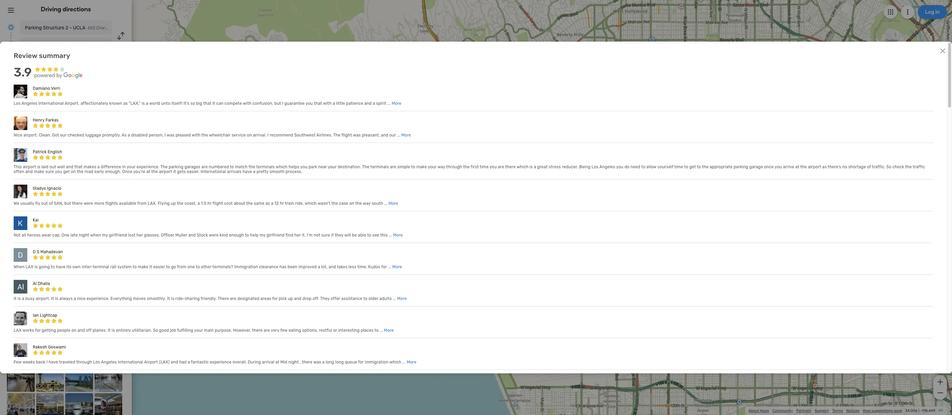 Task type: describe. For each thing, give the bounding box(es) containing it.
i right person,
[[165, 133, 166, 138]]

34.006
[[905, 409, 918, 413]]

2 horizontal spatial make
[[416, 165, 427, 169]]

a right had
[[188, 360, 190, 365]]

if
[[331, 233, 334, 238]]

there right ,
[[302, 360, 312, 365]]

2 her from the left
[[294, 233, 301, 238]]

1 horizontal spatial with
[[243, 101, 252, 106]]

s inside i-405 s los angeles 11.8 miles
[[33, 149, 36, 155]]

1 horizontal spatial as
[[265, 201, 270, 206]]

you right first
[[490, 165, 497, 169]]

a left lot,
[[318, 265, 320, 269]]

check
[[892, 165, 904, 169]]

southwest
[[294, 133, 316, 138]]

less
[[349, 265, 356, 269]]

notices link
[[846, 409, 859, 413]]

are right there
[[230, 296, 236, 301]]

to left help
[[245, 233, 249, 238]]

spirit
[[376, 101, 386, 106]]

one
[[62, 233, 69, 238]]

1 vertical spatial -
[[920, 409, 922, 413]]

and left off
[[77, 328, 85, 333]]

118.449
[[922, 409, 935, 413]]

angeles inside los angeles international airport button
[[34, 42, 52, 48]]

it left busy
[[14, 296, 17, 301]]

once
[[122, 169, 132, 174]]

am inside 35 min leave by 10:25 am
[[70, 141, 76, 146]]

out inside this airport is laid out well and that makes a difference in your experience. the parking garages are numbered to match the terminals which helps you park near your destination.  the terminals are simple to make your way through the first time you are there which is a great stress reducer.  being los angeles you do need to allow yourself time to get to the appropriate parking garage once you arrive at the airport as there's no shortage of traffic.  so check the traffic often and make sure you get on the road early enough.  once you're at the airport it gets easier. international arrivals have a pretty smooth process.
[[49, 165, 56, 169]]

8 photos
[[7, 354, 27, 359]]

to left match
[[230, 165, 234, 169]]

your right near
[[328, 165, 337, 169]]

utilitarian.
[[132, 328, 152, 333]]

tue, nov 21
[[23, 76, 46, 81]]

pleasant,
[[362, 133, 380, 138]]

al
[[33, 281, 37, 286]]

first
[[471, 165, 479, 169]]

you left do
[[616, 165, 623, 169]]

all
[[22, 233, 26, 238]]

luggage
[[85, 133, 101, 138]]

on right case
[[349, 201, 354, 206]]

463-
[[33, 254, 44, 260]]

2 horizontal spatial airport
[[808, 165, 821, 169]]

disabled
[[131, 133, 148, 138]]

ian lightcap
[[33, 313, 57, 318]]

2 horizontal spatial with
[[323, 101, 332, 106]]

there inside this airport is laid out well and that makes a difference in your experience. the parking garages are numbered to match the terminals which helps you park near your destination.  the terminals are simple to make your way through the first time you are there which is a great stress reducer.  being los angeles you do need to allow yourself time to get to the appropriate parking garage once you arrive at the airport as there's no shortage of traffic.  so check the traffic often and make sure you get on the road early enough.  once you're at the airport it gets easier. international arrivals have a pretty smooth process.
[[505, 165, 516, 169]]

1 vertical spatial were
[[209, 233, 219, 238]]

... right the this
[[389, 233, 392, 238]]

los up world
[[7, 205, 19, 213]]

works
[[22, 328, 34, 333]]

and left spirit at top left
[[364, 101, 372, 106]]

immigration
[[365, 360, 388, 365]]

0 horizontal spatial from
[[137, 201, 147, 206]]

2 time from the left
[[674, 165, 683, 169]]

we
[[14, 201, 19, 206]]

0 vertical spatial up
[[171, 201, 176, 206]]

tue,
[[23, 76, 31, 81]]

0 horizontal spatial get
[[63, 169, 70, 174]]

i-405 s los angeles 11.8 miles
[[19, 149, 64, 162]]

12
[[274, 201, 279, 206]]

a left 1.5
[[198, 201, 200, 206]]

the left road
[[77, 169, 83, 174]]

are right 'garages'
[[201, 165, 208, 169]]

11:30
[[77, 76, 88, 81]]

kai
[[33, 218, 39, 223]]

2 long from the left
[[335, 360, 344, 365]]

the right you're
[[151, 169, 158, 174]]

1 vertical spatial have
[[56, 265, 65, 269]]

great
[[537, 165, 548, 169]]

0 horizontal spatial as
[[123, 101, 128, 106]]

been
[[288, 265, 297, 269]]

1 vertical spatial out
[[41, 201, 48, 206]]

the right case
[[355, 201, 362, 206]]

traffic.
[[872, 165, 885, 169]]

good
[[159, 328, 169, 333]]

to left see
[[367, 233, 371, 238]]

easier.
[[187, 169, 200, 174]]

0 vertical spatial review summary
[[14, 51, 70, 60]]

will
[[344, 233, 351, 238]]

it right planes.
[[108, 328, 111, 333]]

... right the adults
[[393, 296, 396, 301]]

image 2 of los angeles international airport, los angeles image
[[36, 364, 64, 392]]

a left 12
[[271, 201, 273, 206]]

more
[[94, 201, 104, 206]]

image 4 of los angeles international airport, los angeles image
[[94, 364, 122, 392]]

the left same
[[246, 201, 253, 206]]

i right arrival.
[[267, 133, 269, 138]]

this
[[14, 165, 22, 169]]

angeles inside this airport is laid out well and that makes a difference in your experience. the parking garages are numbered to match the terminals which helps you park near your destination.  the terminals are simple to make your way through the first time you are there which is a great stress reducer.  being los angeles you do need to allow yourself time to get to the appropriate parking garage once you arrive at the airport as there's no shortage of traffic.  so check the traffic often and make sure you get on the road early enough.  once you're at the airport it gets easier. international arrivals have a pretty smooth process.
[[599, 165, 615, 169]]

there up 90045,
[[72, 201, 83, 206]]

0 horizontal spatial lax
[[14, 328, 22, 333]]

as inside this airport is laid out well and that makes a difference in your experience. the parking garages are numbered to match the terminals which helps you park near your destination.  the terminals are simple to make your way through the first time you are there which is a great stress reducer.  being los angeles you do need to allow yourself time to get to the appropriate parking garage once you arrive at the airport as there's no shortage of traffic.  so check the traffic often and make sure you get on the road early enough.  once you're at the airport it gets easier. international arrivals have a pretty smooth process.
[[822, 165, 827, 169]]

recommend
[[270, 133, 293, 138]]

which right ride,
[[305, 201, 317, 206]]

glasses.
[[144, 233, 160, 238]]

terms
[[832, 409, 843, 413]]

system
[[117, 265, 132, 269]]

image 8 of los angeles international airport, los angeles image
[[94, 393, 122, 415]]

ucla
[[73, 25, 85, 31]]

1 our from the left
[[60, 133, 67, 138]]

on inside this airport is laid out well and that makes a difference in your experience. the parking garages are numbered to match the terminals which helps you park near your destination.  the terminals are simple to make your way through the first time you are there which is a great stress reducer.  being los angeles you do need to allow yourself time to get to the appropriate parking garage once you arrive at the airport as there's no shortage of traffic.  so check the traffic often and make sure you get on the road early enough.  once you're at the airport it gets easier. international arrivals have a pretty smooth process.
[[71, 169, 76, 174]]

1 her from the left
[[136, 233, 143, 238]]

0 horizontal spatial make
[[34, 169, 44, 174]]

pleased
[[176, 133, 191, 138]]

a right ,
[[322, 360, 325, 365]]

0 vertical spatial summary
[[39, 51, 70, 60]]

which left helps
[[276, 165, 288, 169]]

community link
[[772, 409, 793, 413]]

of inside this airport is laid out well and that makes a difference in your experience. the parking garages are numbered to match the terminals which helps you park near your destination.  the terminals are simple to make your way through the first time you are there which is a great stress reducer.  being los angeles you do need to allow yourself time to get to the appropriate parking garage once you arrive at the airport as there's no shortage of traffic.  so check the traffic often and make sure you get on the road early enough.  once you're at the airport it gets easier. international arrivals have a pretty smooth process.
[[867, 165, 871, 169]]

a left world
[[146, 101, 148, 106]]

are left simple on the left of page
[[390, 165, 396, 169]]

appropriate
[[710, 165, 733, 169]]

international down entirely
[[118, 360, 143, 365]]

2 hr from the left
[[280, 201, 284, 206]]

allow
[[646, 165, 656, 169]]

everything
[[110, 296, 132, 301]]

ian
[[33, 313, 39, 318]]

angeles up henry
[[22, 101, 37, 106]]

a left great at the right
[[534, 165, 536, 169]]

need
[[630, 165, 640, 169]]

1 long from the left
[[326, 360, 334, 365]]

2 terminals from the left
[[370, 165, 389, 169]]

and right well
[[66, 165, 73, 169]]

... right spirit at top left
[[387, 101, 391, 106]]

not
[[14, 233, 21, 238]]

1 girlfriend from the left
[[109, 233, 127, 238]]

1 horizontal spatial sure
[[321, 233, 330, 238]]

structure
[[43, 25, 64, 31]]

image 6 of los angeles international airport, los angeles image
[[36, 393, 64, 415]]

it left the always
[[51, 296, 54, 301]]

for left pick
[[272, 296, 278, 301]]

... right kudos
[[388, 265, 391, 269]]

queue
[[345, 360, 357, 365]]

0 vertical spatial review
[[14, 51, 37, 60]]

call image
[[7, 253, 15, 261]]

do
[[624, 165, 629, 169]]

you're
[[133, 169, 145, 174]]

busy
[[25, 296, 35, 301]]

i right back
[[46, 360, 48, 365]]

improved
[[298, 265, 317, 269]]

1 horizontal spatial airport
[[159, 169, 172, 174]]

11:30 am list box
[[73, 72, 111, 86]]

0 horizontal spatial airport
[[23, 165, 36, 169]]

you left 'park'
[[300, 165, 307, 169]]

experience
[[210, 360, 232, 365]]

2 horizontal spatial that
[[314, 101, 322, 106]]

1 horizontal spatial the
[[333, 133, 341, 138]]

is left "ride-" at the left bottom of page
[[171, 296, 174, 301]]

tue, nov 21 list box
[[18, 72, 70, 86]]

angeles down planes.
[[101, 360, 117, 365]]

and right pleasant,
[[381, 133, 388, 138]]

los up routes
[[14, 101, 21, 106]]

the left coast,
[[177, 201, 183, 206]]

the right arrive
[[800, 165, 807, 169]]

gladys ignacio
[[33, 186, 61, 191]]

0 horizontal spatial the
[[160, 165, 168, 169]]

eating
[[289, 328, 301, 333]]

and left drop
[[294, 296, 301, 301]]

the left appropriate
[[702, 165, 709, 169]]

a right as
[[128, 133, 130, 138]]

cap.
[[52, 233, 60, 238]]

stock
[[197, 233, 208, 238]]

on left arrival.
[[247, 133, 252, 138]]

interesting
[[338, 328, 360, 333]]

offer
[[331, 296, 340, 301]]

to right places
[[374, 328, 379, 333]]

lot,
[[321, 265, 327, 269]]

1 horizontal spatial up
[[288, 296, 293, 301]]

are right first
[[498, 165, 504, 169]]

farkas
[[46, 118, 59, 123]]

... right pleasant,
[[397, 133, 400, 138]]

moves
[[133, 296, 146, 301]]

to right need
[[641, 165, 645, 169]]

international for los angeles international airport, affectionately known as "lax," is a world unto itself! it's so big that it can compete with confusion, but i guarantee you that with a little patience and a spirit ... more
[[38, 101, 64, 106]]

to right 'system'
[[133, 265, 137, 269]]

2 horizontal spatial was
[[353, 133, 361, 138]]

sure inside this airport is laid out well and that makes a difference in your experience. the parking garages are numbered to match the terminals which helps you park near your destination.  the terminals are simple to make your way through the first time you are there which is a great stress reducer.  being los angeles you do need to allow yourself time to get to the appropriate parking garage once you arrive at the airport as there's no shortage of traffic.  so check the traffic often and make sure you get on the road early enough.  once you're at the airport it gets easier. international arrivals have a pretty smooth process.
[[45, 169, 54, 174]]

2
[[65, 25, 68, 31]]

to left older
[[363, 296, 367, 301]]

image 5 of los angeles international airport, los angeles image
[[7, 393, 35, 415]]

process.
[[286, 169, 302, 174]]

a left pretty
[[253, 169, 255, 174]]

... right south
[[384, 201, 387, 206]]

1 horizontal spatial night
[[288, 360, 299, 365]]

show
[[7, 335, 19, 340]]

airlines.
[[316, 133, 332, 138]]

patrick
[[33, 150, 47, 154]]

is left going
[[34, 265, 38, 269]]

fantastic
[[191, 360, 209, 365]]

they
[[320, 296, 330, 301]]

los inside i-405 s los angeles 11.8 miles
[[37, 149, 45, 155]]

reviews
[[20, 335, 37, 340]]

you right the laid at the top
[[55, 169, 62, 174]]

los right image 3 of los angeles international airport, los angeles
[[93, 360, 100, 365]]

to right simple on the left of page
[[411, 165, 415, 169]]

are left very
[[264, 328, 270, 333]]

1 vertical spatial through
[[76, 360, 92, 365]]

world
[[149, 101, 160, 106]]

rail
[[110, 265, 116, 269]]

be
[[352, 233, 357, 238]]

2 vertical spatial have
[[49, 360, 58, 365]]

restful
[[319, 328, 332, 333]]

x image
[[939, 47, 947, 55]]

... right places
[[380, 328, 383, 333]]

los inside this airport is laid out well and that makes a difference in your experience. the parking garages are numbered to match the terminals which helps you park near your destination.  the terminals are simple to make your way through the first time you are there which is a great stress reducer.  being los angeles you do need to allow yourself time to get to the appropriate parking garage once you arrive at the airport as there's no shortage of traffic.  so check the traffic often and make sure you get on the road early enough.  once you're at the airport it gets easier. international arrivals have a pretty smooth process.
[[592, 165, 598, 169]]

0 vertical spatial but
[[274, 101, 281, 106]]

verri
[[51, 86, 60, 91]]

is left busy
[[18, 296, 21, 301]]

1 my from the left
[[102, 233, 108, 238]]

work
[[894, 409, 902, 413]]

so inside this airport is laid out well and that makes a difference in your experience. the parking garages are numbered to match the terminals which helps you park near your destination.  the terminals are simple to make your way through the first time you are there which is a great stress reducer.  being los angeles you do need to allow yourself time to get to the appropriate parking garage once you arrive at the airport as there's no shortage of traffic.  so check the traffic often and make sure you get on the road early enough.  once you're at the airport it gets easier. international arrivals have a pretty smooth process.
[[886, 165, 891, 169]]

0 horizontal spatial with
[[192, 133, 200, 138]]

to left go
[[166, 265, 170, 269]]

garage
[[749, 165, 763, 169]]

guarantee
[[284, 101, 305, 106]]

the right match
[[249, 165, 255, 169]]

1 horizontal spatial flight
[[342, 133, 352, 138]]

going
[[39, 265, 50, 269]]

2 vertical spatial airport
[[144, 360, 158, 365]]

your right simple on the left of page
[[428, 165, 437, 169]]

1 horizontal spatial make
[[138, 265, 148, 269]]

got
[[52, 133, 59, 138]]

the left first
[[463, 165, 470, 169]]

you right guarantee
[[306, 101, 313, 106]]

zoom in image
[[936, 378, 944, 386]]

a left little
[[333, 101, 335, 106]]

flights
[[105, 201, 118, 206]]



Task type: locate. For each thing, give the bounding box(es) containing it.
parking
[[25, 25, 42, 31]]

have inside this airport is laid out well and that makes a difference in your experience. the parking garages are numbered to match the terminals which helps you park near your destination.  the terminals are simple to make your way through the first time you are there which is a great stress reducer.  being los angeles you do need to allow yourself time to get to the appropriate parking garage once you arrive at the airport as there's no shortage of traffic.  so check the traffic often and make sure you get on the road early enough.  once you're at the airport it gets easier. international arrivals have a pretty smooth process.
[[243, 169, 252, 174]]

your right in
[[127, 165, 135, 169]]

... right immigration
[[402, 360, 406, 365]]

show reviews
[[7, 335, 37, 340]]

friendly.
[[201, 296, 217, 301]]

0 horizontal spatial parking
[[169, 165, 183, 169]]

1 vertical spatial review summary
[[7, 287, 45, 293]]

a left nice
[[74, 296, 76, 301]]

1 horizontal spatial from
[[177, 265, 186, 269]]

parking structure 2 - ucla
[[25, 25, 85, 31]]

designated
[[237, 296, 259, 301]]

smooth
[[270, 169, 285, 174]]

mid
[[280, 360, 287, 365]]

lost
[[128, 233, 135, 238]]

with right pleased
[[192, 133, 200, 138]]

girlfriend left find
[[267, 233, 285, 238]]

arrive at
[[18, 61, 37, 67]]

2 vertical spatial it
[[149, 265, 152, 269]]

0 horizontal spatial long
[[326, 360, 334, 365]]

flight left cost
[[213, 201, 223, 206]]

0 vertical spatial have
[[243, 169, 252, 174]]

0 horizontal spatial -
[[69, 25, 72, 31]]

1 horizontal spatial my
[[260, 233, 265, 238]]

goswami
[[48, 345, 66, 350]]

flylax.com
[[20, 268, 43, 273]]

am right 11:30
[[89, 76, 95, 81]]

one
[[187, 265, 195, 269]]

international up ca
[[48, 205, 92, 213]]

0 vertical spatial from
[[137, 201, 147, 206]]

my right when on the bottom of the page
[[102, 233, 108, 238]]

entirely
[[116, 328, 131, 333]]

1 vertical spatial summary
[[24, 287, 45, 293]]

1 horizontal spatial lax
[[26, 265, 33, 269]]

arrival.
[[253, 133, 266, 138]]

san,
[[54, 201, 63, 206]]

los down leave
[[37, 149, 45, 155]]

1 vertical spatial from
[[177, 265, 186, 269]]

on right people
[[71, 328, 76, 333]]

0 horizontal spatial sure
[[45, 169, 54, 174]]

1 horizontal spatial time
[[674, 165, 683, 169]]

and right "often"
[[25, 169, 33, 174]]

los angeles international airport 1 world way, los angeles, ca 90045, usa
[[7, 205, 117, 220]]

1 horizontal spatial way
[[438, 165, 445, 169]]

about
[[234, 201, 245, 206]]

yourself
[[657, 165, 673, 169]]

for right kudos
[[381, 265, 387, 269]]

image 3 of los angeles international airport, los angeles image
[[65, 364, 93, 392]]

with left little
[[323, 101, 332, 106]]

1 horizontal spatial long
[[335, 360, 344, 365]]

experience. right nice
[[87, 296, 109, 301]]

1 horizontal spatial out
[[49, 165, 56, 169]]

nice airport. clean. got our checked luggage promptly.  as a disabled person, i was pleased with the wheelchair service on arrival.  i recommend southwest airlines. the flight was pleasant, and our ... more
[[14, 133, 411, 138]]

to right one
[[196, 265, 200, 269]]

way left first
[[438, 165, 445, 169]]

terminals left simple on the left of page
[[370, 165, 389, 169]]

0 horizontal spatial were
[[84, 201, 93, 206]]

airport. up the min
[[23, 133, 38, 138]]

0 horizontal spatial experience.
[[87, 296, 109, 301]]

angeles down parking
[[34, 42, 52, 48]]

i
[[282, 101, 283, 106], [165, 133, 166, 138], [267, 133, 269, 138], [46, 360, 48, 365]]

international for los angeles international airport
[[53, 42, 81, 48]]

i left guarantee
[[282, 101, 283, 106]]

international inside this airport is laid out well and that makes a difference in your experience. the parking garages are numbered to match the terminals which helps you park near your destination.  the terminals are simple to make your way through the first time you are there which is a great stress reducer.  being los angeles you do need to allow yourself time to get to the appropriate parking garage once you arrive at the airport as there's no shortage of traffic.  so check the traffic often and make sure you get on the road early enough.  once you're at the airport it gets easier. international arrivals have a pretty smooth process.
[[201, 169, 226, 174]]

1 horizontal spatial of
[[867, 165, 871, 169]]

1 horizontal spatial her
[[294, 233, 301, 238]]

airport
[[23, 165, 36, 169], [808, 165, 821, 169], [159, 169, 172, 174]]

which right immigration
[[389, 360, 401, 365]]

cost
[[224, 201, 233, 206]]

angeles inside i-405 s los angeles 11.8 miles
[[46, 149, 64, 155]]

0 horizontal spatial 3.9
[[14, 65, 32, 80]]

well
[[57, 165, 65, 169]]

image 7 of los angeles international airport, los angeles image
[[65, 393, 93, 415]]

difference
[[101, 165, 121, 169]]

1 horizontal spatial but
[[274, 101, 281, 106]]

how
[[863, 409, 871, 413]]

our right pleasant,
[[389, 133, 396, 138]]

henry farkas
[[33, 118, 59, 123]]

had
[[179, 360, 187, 365]]

it left can
[[212, 101, 215, 106]]

-
[[69, 25, 72, 31], [920, 409, 922, 413]]

1 horizontal spatial terminals
[[370, 165, 389, 169]]

airport up usa
[[93, 205, 117, 213]]

2 horizontal spatial it
[[212, 101, 215, 106]]

los inside los angeles international airport button
[[25, 42, 33, 48]]

1 horizontal spatial -
[[920, 409, 922, 413]]

it left "ride-" at the left bottom of page
[[167, 296, 170, 301]]

our right got
[[60, 133, 67, 138]]

lax
[[26, 265, 33, 269], [14, 328, 22, 333]]

1 horizontal spatial were
[[209, 233, 219, 238]]

0 horizontal spatial out
[[41, 201, 48, 206]]

1 hr from the left
[[207, 201, 212, 206]]

it inside this airport is laid out well and that makes a difference in your experience. the parking garages are numbered to match the terminals which helps you park near your destination.  the terminals are simple to make your way through the first time you are there which is a great stress reducer.  being los angeles you do need to allow yourself time to get to the appropriate parking garage once you arrive at the airport as there's no shortage of traffic.  so check the traffic often and make sure you get on the road early enough.  once you're at the airport it gets easier. international arrivals have a pretty smooth process.
[[173, 169, 176, 174]]

the right check
[[905, 165, 912, 169]]

flight
[[342, 133, 352, 138], [213, 201, 223, 206]]

to left appropriate
[[697, 165, 701, 169]]

zoom out image
[[936, 389, 944, 397]]

1 vertical spatial s
[[37, 250, 39, 254]]

adults
[[379, 296, 392, 301]]

it left 'easier'
[[149, 265, 152, 269]]

rakesh goswami
[[33, 345, 66, 350]]

starting point button
[[7, 186, 37, 196]]

1 horizontal spatial girlfriend
[[267, 233, 285, 238]]

0 vertical spatial -
[[69, 25, 72, 31]]

airport down miles
[[23, 165, 36, 169]]

0 horizontal spatial up
[[171, 201, 176, 206]]

laid
[[41, 165, 48, 169]]

image 1 of los angeles international airport, los angeles image
[[7, 364, 35, 392]]

1 vertical spatial airport.
[[36, 296, 50, 301]]

its
[[66, 265, 71, 269]]

2 our from the left
[[389, 133, 396, 138]]

about waze community partners support terms notices how suggestions work 34.006 | -118.449
[[749, 409, 935, 413]]

2 my from the left
[[260, 233, 265, 238]]

1 horizontal spatial through
[[446, 165, 462, 169]]

computer image
[[7, 267, 15, 275]]

summary down los angeles international airport
[[39, 51, 70, 60]]

0 horizontal spatial but
[[64, 201, 71, 206]]

how suggestions work link
[[863, 409, 902, 413]]

early
[[94, 169, 104, 174]]

starting point
[[7, 186, 37, 192]]

1 vertical spatial way
[[363, 201, 371, 206]]

henry
[[33, 118, 45, 123]]

2 girlfriend from the left
[[267, 233, 285, 238]]

get up destination
[[63, 169, 70, 174]]

to right yourself
[[684, 165, 688, 169]]

but right san,
[[64, 201, 71, 206]]

have left its
[[56, 265, 65, 269]]

0 horizontal spatial that
[[74, 165, 83, 169]]

1 horizontal spatial parking
[[734, 165, 748, 169]]

1 vertical spatial night
[[288, 360, 299, 365]]

1 horizontal spatial get
[[689, 165, 696, 169]]

assistance
[[341, 296, 362, 301]]

and left had
[[171, 360, 178, 365]]

am inside list box
[[89, 76, 95, 81]]

los right 'way,'
[[34, 214, 42, 220]]

angeles left do
[[599, 165, 615, 169]]

- inside button
[[69, 25, 72, 31]]

sure left if in the left bottom of the page
[[321, 233, 330, 238]]

it left gets
[[173, 169, 176, 174]]

enough
[[229, 233, 244, 238]]

international inside los angeles international airport 1 world way, los angeles, ca 90045, usa
[[48, 205, 92, 213]]

but right the confusion,
[[274, 101, 281, 106]]

community
[[772, 409, 793, 413]]

0 vertical spatial were
[[84, 201, 93, 206]]

0 horizontal spatial flight
[[213, 201, 223, 206]]

up right pick
[[288, 296, 293, 301]]

flylax.com link
[[20, 268, 43, 273]]

0 horizontal spatial so
[[153, 328, 158, 333]]

0 vertical spatial sure
[[45, 169, 54, 174]]

1 horizontal spatial it
[[173, 169, 176, 174]]

were
[[84, 201, 93, 206], [209, 233, 219, 238]]

1 vertical spatial airport
[[93, 205, 117, 213]]

0 horizontal spatial was
[[167, 133, 174, 138]]

through left first
[[446, 165, 462, 169]]

0 horizontal spatial night
[[79, 233, 89, 238]]

hr
[[207, 201, 212, 206], [280, 201, 284, 206]]

it.
[[302, 233, 306, 238]]

gets
[[177, 169, 186, 174]]

there right however, in the bottom left of the page
[[252, 328, 263, 333]]

1 horizontal spatial that
[[203, 101, 211, 106]]

case
[[339, 201, 348, 206]]

drop
[[302, 296, 311, 301]]

0 vertical spatial out
[[49, 165, 56, 169]]

is left the laid at the top
[[37, 165, 40, 169]]

you right once
[[775, 165, 782, 169]]

0 vertical spatial flight
[[342, 133, 352, 138]]

airport inside button
[[82, 42, 98, 48]]

lax works for getting people on and off planes. it is entirely utilitarian. so good job fulfilling your main purpose. however, there are very few eating options, restful or interesting places to ... more
[[14, 328, 394, 333]]

which left great at the right
[[517, 165, 529, 169]]

make left 'easier'
[[138, 265, 148, 269]]

405
[[23, 149, 32, 155]]

the left gets
[[160, 165, 168, 169]]

was left pleasant,
[[353, 133, 361, 138]]

1 horizontal spatial so
[[886, 165, 891, 169]]

reducer.
[[562, 165, 578, 169]]

0 horizontal spatial my
[[102, 233, 108, 238]]

parking left 'garages'
[[169, 165, 183, 169]]

as right same
[[265, 201, 270, 206]]

about waze link
[[749, 409, 769, 413]]

0 horizontal spatial terminals
[[256, 165, 275, 169]]

directions
[[63, 5, 91, 13]]

1 horizontal spatial 3.9
[[88, 293, 116, 315]]

1
[[7, 214, 9, 220]]

0 vertical spatial airport
[[82, 42, 98, 48]]

0 horizontal spatial girlfriend
[[109, 233, 127, 238]]

is left entirely
[[112, 328, 115, 333]]

1 vertical spatial review
[[7, 287, 23, 293]]

0 horizontal spatial hr
[[207, 201, 212, 206]]

1 time from the left
[[480, 165, 489, 169]]

airport. right busy
[[36, 296, 50, 301]]

airport inside los angeles international airport 1 world way, los angeles, ca 90045, usa
[[93, 205, 117, 213]]

takes
[[337, 265, 348, 269]]

inter-
[[82, 265, 93, 269]]

world
[[10, 214, 22, 220]]

airport.
[[23, 133, 38, 138], [36, 296, 50, 301]]

usually
[[20, 201, 34, 206]]

from
[[137, 201, 147, 206], [177, 265, 186, 269]]

there's
[[828, 165, 841, 169]]

when
[[14, 265, 24, 269]]

0 vertical spatial night
[[79, 233, 89, 238]]

have
[[243, 169, 252, 174], [56, 265, 65, 269], [49, 360, 58, 365]]

the left the wheelchair
[[201, 133, 208, 138]]

terminals right match
[[256, 165, 275, 169]]

immigration
[[234, 265, 258, 269]]

out right fly
[[41, 201, 48, 206]]

see
[[372, 233, 379, 238]]

is left the always
[[55, 296, 58, 301]]

once
[[764, 165, 774, 169]]

for right queue
[[358, 360, 364, 365]]

0 vertical spatial so
[[886, 165, 891, 169]]

1 vertical spatial flight
[[213, 201, 223, 206]]

(855) 463-5252 link
[[20, 254, 56, 260]]

is right ""lax,""
[[142, 101, 145, 106]]

heroes
[[27, 233, 41, 238]]

rakesh
[[33, 345, 47, 350]]

that inside this airport is laid out well and that makes a difference in your experience. the parking garages are numbered to match the terminals which helps you park near your destination.  the terminals are simple to make your way through the first time you are there which is a great stress reducer.  being los angeles you do need to allow yourself time to get to the appropriate parking garage once you arrive at the airport as there's no shortage of traffic.  so check the traffic often and make sure you get on the road early enough.  once you're at the airport it gets easier. international arrivals have a pretty smooth process.
[[74, 165, 83, 169]]

partners link
[[796, 409, 811, 413]]

1 vertical spatial of
[[49, 201, 53, 206]]

so
[[886, 165, 891, 169], [153, 328, 158, 333]]

1 vertical spatial am
[[70, 141, 76, 146]]

and left stock
[[188, 233, 196, 238]]

a left spirit at top left
[[373, 101, 375, 106]]

through inside this airport is laid out well and that makes a difference in your experience. the parking garages are numbered to match the terminals which helps you park near your destination.  the terminals are simple to make your way through the first time you are there which is a great stress reducer.  being los angeles you do need to allow yourself time to get to the appropriate parking garage once you arrive at the airport as there's no shortage of traffic.  so check the traffic often and make sure you get on the road early enough.  once you're at the airport it gets easier. international arrivals have a pretty smooth process.
[[446, 165, 462, 169]]

checked
[[68, 133, 84, 138]]

was left pleased
[[167, 133, 174, 138]]

a left busy
[[22, 296, 24, 301]]

your left main
[[194, 328, 203, 333]]

international for los angeles international airport 1 world way, los angeles, ca 90045, usa
[[48, 205, 92, 213]]

as left there's
[[822, 165, 827, 169]]

helps
[[289, 165, 299, 169]]

2 parking from the left
[[734, 165, 748, 169]]

0 vertical spatial lax
[[26, 265, 33, 269]]

1 vertical spatial so
[[153, 328, 158, 333]]

always
[[59, 296, 73, 301]]

1 horizontal spatial our
[[389, 133, 396, 138]]

location image
[[7, 40, 15, 48]]

1 vertical spatial sure
[[321, 233, 330, 238]]

mahadevan
[[40, 250, 63, 254]]

current location image
[[7, 23, 15, 31]]

i-
[[19, 149, 23, 155]]

with
[[243, 101, 252, 106], [323, 101, 332, 106], [192, 133, 200, 138]]

0 horizontal spatial of
[[49, 201, 53, 206]]

airport for los angeles international airport 1 world way, los angeles, ca 90045, usa
[[93, 205, 117, 213]]

0 vertical spatial airport.
[[23, 133, 38, 138]]

they
[[335, 233, 343, 238]]

it's
[[184, 101, 189, 106]]

way inside this airport is laid out well and that makes a difference in your experience. the parking garages are numbered to match the terminals which helps you park near your destination.  the terminals are simple to make your way through the first time you are there which is a great stress reducer.  being los angeles you do need to allow yourself time to get to the appropriate parking garage once you arrive at the airport as there's no shortage of traffic.  so check the traffic often and make sure you get on the road early enough.  once you're at the airport it gets easier. international arrivals have a pretty smooth process.
[[438, 165, 445, 169]]

traffic
[[913, 165, 925, 169]]

so left check
[[886, 165, 891, 169]]

available
[[119, 201, 136, 206]]

angeles down by
[[46, 149, 64, 155]]

main
[[204, 328, 214, 333]]

airport left there's
[[808, 165, 821, 169]]

0 horizontal spatial through
[[76, 360, 92, 365]]

link image
[[938, 408, 944, 413]]

1 vertical spatial it
[[173, 169, 176, 174]]

late
[[70, 233, 78, 238]]

is left great at the right
[[530, 165, 533, 169]]

airport for los angeles international airport
[[82, 42, 98, 48]]

am down checked at the left top
[[70, 141, 76, 146]]

0 vertical spatial it
[[212, 101, 215, 106]]

1 horizontal spatial experience.
[[137, 165, 159, 169]]

2 horizontal spatial as
[[822, 165, 827, 169]]

0 vertical spatial 3.9
[[14, 65, 32, 80]]

experience. inside this airport is laid out well and that makes a difference in your experience. the parking garages are numbered to match the terminals which helps you park near your destination.  the terminals are simple to make your way through the first time you are there which is a great stress reducer.  being los angeles you do need to allow yourself time to get to the appropriate parking garage once you arrive at the airport as there's no shortage of traffic.  so check the traffic often and make sure you get on the road early enough.  once you're at the airport it gets easier. international arrivals have a pretty smooth process.
[[137, 165, 159, 169]]

1 horizontal spatial hr
[[280, 201, 284, 206]]

weeks
[[23, 360, 35, 365]]

1 terminals from the left
[[256, 165, 275, 169]]

driving
[[41, 5, 61, 13]]

los
[[25, 42, 33, 48], [14, 101, 21, 106], [37, 149, 45, 155], [592, 165, 598, 169], [7, 205, 19, 213], [34, 214, 42, 220], [93, 360, 100, 365]]

angeles inside los angeles international airport 1 world way, los angeles, ca 90045, usa
[[20, 205, 47, 213]]

1 vertical spatial but
[[64, 201, 71, 206]]

review down computer image
[[7, 287, 23, 293]]

airport down ucla
[[82, 42, 98, 48]]

0 vertical spatial through
[[446, 165, 462, 169]]

1 horizontal spatial was
[[313, 360, 321, 365]]

1 vertical spatial 3.9
[[88, 293, 116, 315]]

destination button
[[47, 186, 72, 197]]

1 horizontal spatial am
[[89, 76, 95, 81]]

2 horizontal spatial the
[[362, 165, 369, 169]]

s right d
[[37, 250, 39, 254]]

out
[[49, 165, 56, 169], [41, 201, 48, 206]]

international inside button
[[53, 42, 81, 48]]

so left good
[[153, 328, 158, 333]]

shortage
[[848, 165, 866, 169]]

1 parking from the left
[[169, 165, 183, 169]]

from right go
[[177, 265, 186, 269]]

to right going
[[51, 265, 55, 269]]

a right makes
[[97, 165, 100, 169]]

able
[[358, 233, 366, 238]]

0 horizontal spatial am
[[70, 141, 76, 146]]

1 vertical spatial experience.
[[87, 296, 109, 301]]



Task type: vqa. For each thing, say whether or not it's contained in the screenshot.


